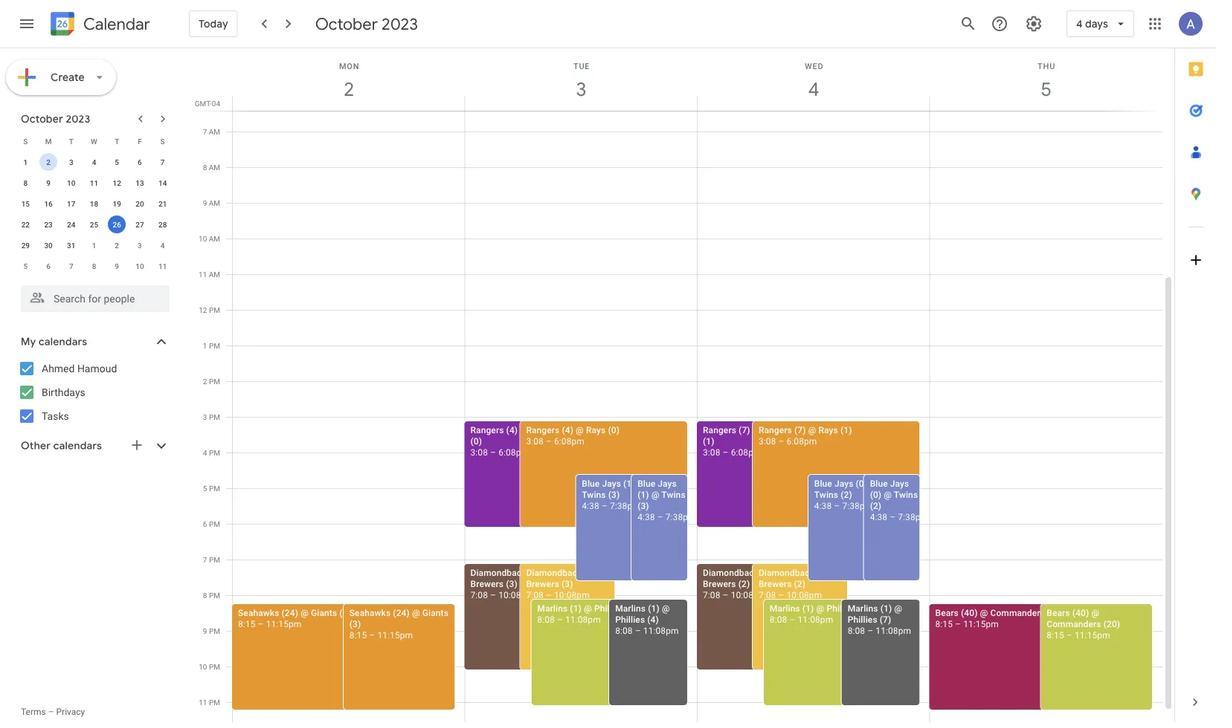 Task type: vqa. For each thing, say whether or not it's contained in the screenshot.
zone on the top left
no



Task type: locate. For each thing, give the bounding box(es) containing it.
10:08pm inside the diamondbacks (5) @ brewers (2) 7:08 – 10:08pm
[[731, 590, 767, 601]]

3 rangers from the left
[[703, 425, 737, 436]]

1 inside grid
[[203, 342, 207, 350]]

diamondbacks
[[471, 568, 531, 579], [526, 568, 587, 579], [703, 568, 764, 579], [759, 568, 819, 579]]

0 horizontal spatial (40)
[[961, 608, 978, 619]]

diamondbacks for diamondbacks (6) @ brewers (3) 7:08 – 10:08pm marlins (1) @ phillies (4) 8:08 – 11:08pm
[[526, 568, 587, 579]]

calendar heading
[[80, 14, 150, 35]]

1 up november 8 element
[[92, 241, 96, 250]]

november 3 element
[[131, 237, 149, 254]]

2 t from the left
[[115, 137, 119, 146]]

row containing 5
[[14, 256, 174, 277]]

1 am from the top
[[209, 127, 220, 136]]

3 inside tue 3
[[575, 77, 586, 102]]

@ inside marlins (1) @ phillies (7) 8:08 – 11:08pm
[[895, 604, 903, 614]]

3
[[575, 77, 586, 102], [69, 158, 73, 167], [138, 241, 142, 250], [203, 413, 207, 422]]

am down 8 am
[[209, 199, 220, 208]]

3 up 10 element
[[69, 158, 73, 167]]

12 inside 12 element
[[113, 179, 121, 188]]

birthdays
[[42, 387, 85, 399]]

pm for 11 pm
[[209, 699, 220, 708]]

1 seahawks from the left
[[238, 608, 279, 619]]

0 horizontal spatial (6)
[[533, 568, 545, 579]]

0 horizontal spatial bears
[[936, 608, 959, 619]]

0 horizontal spatial t
[[69, 137, 74, 146]]

5 am from the top
[[209, 270, 220, 279]]

t right m
[[69, 137, 74, 146]]

brewers inside diamondbacks (6) @ brewers (3) 7:08 – 10:08pm
[[471, 579, 504, 590]]

7:08 inside diamondbacks (6) @ brewers (3) 7:08 – 10:08pm
[[471, 590, 488, 601]]

brewers inside the diamondbacks (5) @ brewers (2) 7:08 – 10:08pm marlins (1) @ phillies (7) 8:08 – 11:08pm
[[759, 579, 792, 590]]

am down 9 am
[[209, 234, 220, 243]]

1 horizontal spatial bears
[[1047, 608, 1070, 619]]

1 inside november 1 element
[[92, 241, 96, 250]]

11 down november 4 element
[[158, 262, 167, 271]]

0 vertical spatial 1
[[23, 158, 28, 167]]

0 horizontal spatial 6
[[46, 262, 51, 271]]

seahawks
[[238, 608, 279, 619], [350, 608, 391, 619]]

0 horizontal spatial s
[[23, 137, 28, 146]]

7 pm from the top
[[209, 520, 220, 529]]

5 pm from the top
[[209, 449, 220, 458]]

10:08pm inside diamondbacks (6) @ brewers (3) 7:08 – 10:08pm
[[499, 590, 534, 601]]

1 seahawks (24) @ giants (3) 8:15 – 11:15pm from the left
[[238, 608, 351, 630]]

2 inside cell
[[46, 158, 51, 167]]

– inside the diamondbacks (5) @ brewers (2) 7:08 – 10:08pm
[[723, 590, 729, 601]]

9 for 9 pm
[[203, 627, 207, 636]]

9 up 10 am
[[203, 199, 207, 208]]

0 horizontal spatial 2023
[[66, 112, 90, 126]]

6 pm
[[203, 520, 220, 529]]

4 left days at the right top
[[1077, 17, 1083, 31]]

pm up the '8 pm' at the bottom
[[209, 556, 220, 565]]

1 10:08pm from the left
[[499, 590, 534, 601]]

2 down mon
[[343, 77, 354, 102]]

row down 11 element
[[14, 193, 174, 214]]

giants
[[311, 608, 337, 619], [422, 608, 449, 619]]

2 s from the left
[[160, 137, 165, 146]]

9 pm from the top
[[209, 592, 220, 600]]

pm up 3 pm
[[209, 377, 220, 386]]

brewers
[[471, 579, 504, 590], [526, 579, 560, 590], [703, 579, 736, 590], [759, 579, 792, 590]]

0 horizontal spatial commanders
[[991, 608, 1045, 619]]

2 vertical spatial 1
[[203, 342, 207, 350]]

row up "18" element
[[14, 173, 174, 193]]

7 up the '8 pm' at the bottom
[[203, 556, 207, 565]]

1 down "12 pm"
[[203, 342, 207, 350]]

pm for 4 pm
[[209, 449, 220, 458]]

pm for 1 pm
[[209, 342, 220, 350]]

3 down tue
[[575, 77, 586, 102]]

1 vertical spatial 12
[[199, 306, 207, 315]]

brewers for diamondbacks (5) @ brewers (2) 7:08 – 10:08pm
[[703, 579, 736, 590]]

1 horizontal spatial 6
[[138, 158, 142, 167]]

1 row from the top
[[14, 131, 174, 152]]

4 rays from the left
[[819, 425, 838, 436]]

4 up 11 element
[[92, 158, 96, 167]]

4 up 5 pm at the bottom
[[203, 449, 207, 458]]

10 up '17'
[[67, 179, 75, 188]]

pm down the '8 pm' at the bottom
[[209, 627, 220, 636]]

w
[[91, 137, 97, 146]]

2 (5) from the left
[[822, 568, 833, 579]]

2 down m
[[46, 158, 51, 167]]

10:08pm
[[499, 590, 534, 601], [554, 590, 590, 601], [731, 590, 767, 601], [787, 590, 822, 601]]

2 bears (40) @ commanders (20) 8:15 – 11:15pm from the left
[[1047, 608, 1121, 641]]

3 am from the top
[[209, 199, 220, 208]]

11 pm from the top
[[209, 663, 220, 672]]

row down w
[[14, 152, 174, 173]]

6 down 30 element
[[46, 262, 51, 271]]

3:08
[[526, 436, 544, 447], [759, 436, 776, 447], [471, 448, 488, 458], [703, 448, 721, 458]]

11 down 10 am
[[199, 270, 207, 279]]

(4) inside marlins (1) @ phillies (4) 8:08 – 11:08pm
[[648, 615, 659, 625]]

pm down 4 pm at the left bottom of page
[[209, 484, 220, 493]]

main drawer image
[[18, 15, 36, 33]]

create
[[51, 71, 85, 84]]

row up november 8 element
[[14, 235, 174, 256]]

5 down thu
[[1040, 77, 1051, 102]]

2 am from the top
[[209, 163, 220, 172]]

october
[[315, 13, 378, 34], [21, 112, 63, 126]]

1 horizontal spatial (20)
[[1104, 619, 1121, 630]]

0 horizontal spatial 1
[[23, 158, 28, 167]]

november 11 element
[[154, 257, 172, 275]]

9 up 10 pm
[[203, 627, 207, 636]]

15
[[21, 199, 30, 208]]

1 horizontal spatial s
[[160, 137, 165, 146]]

4 days button
[[1067, 6, 1135, 42]]

(24)
[[282, 608, 298, 619], [393, 608, 410, 619]]

pm up 9 pm
[[209, 592, 220, 600]]

1 horizontal spatial 2023
[[382, 13, 418, 34]]

4 7:08 from the left
[[759, 590, 776, 601]]

10 up 11 am
[[199, 234, 207, 243]]

6 inside november 6 element
[[46, 262, 51, 271]]

7
[[203, 127, 207, 136], [161, 158, 165, 167], [69, 262, 73, 271], [203, 556, 207, 565]]

1 for november 1 element
[[92, 241, 96, 250]]

30 element
[[39, 237, 57, 254]]

8:08
[[537, 615, 555, 625], [770, 615, 788, 625], [615, 626, 633, 637], [848, 626, 866, 637]]

11 up 18 at left
[[90, 179, 98, 188]]

5 row from the top
[[14, 214, 174, 235]]

am down 04
[[209, 127, 220, 136]]

blue
[[582, 479, 600, 489], [638, 479, 656, 489], [815, 479, 833, 489], [870, 479, 888, 489]]

9 for november 9 element
[[115, 262, 119, 271]]

2
[[343, 77, 354, 102], [46, 158, 51, 167], [115, 241, 119, 250], [203, 377, 207, 386]]

None search field
[[0, 280, 185, 313]]

0 horizontal spatial (5)
[[766, 568, 778, 579]]

12 down 11 am
[[199, 306, 207, 315]]

8:08 down diamondbacks (6) @ brewers (3) 7:08 – 10:08pm marlins (1) @ phillies (4) 8:08 – 11:08pm
[[615, 626, 633, 637]]

19
[[113, 199, 121, 208]]

8 for november 8 element
[[92, 262, 96, 271]]

calendars down tasks
[[53, 440, 102, 453]]

@ inside diamondbacks (6) @ brewers (3) 7:08 – 10:08pm
[[547, 568, 555, 579]]

9 for 9 am
[[203, 199, 207, 208]]

10:08pm inside the diamondbacks (5) @ brewers (2) 7:08 – 10:08pm marlins (1) @ phillies (7) 8:08 – 11:08pm
[[787, 590, 822, 601]]

calendars for other calendars
[[53, 440, 102, 453]]

2 vertical spatial 6
[[203, 520, 207, 529]]

4 brewers from the left
[[759, 579, 792, 590]]

31
[[67, 241, 75, 250]]

add other calendars image
[[129, 438, 144, 453]]

9 down november 2 element
[[115, 262, 119, 271]]

grid
[[190, 48, 1175, 724]]

– inside marlins (1) @ phillies (4) 8:08 – 11:08pm
[[635, 626, 641, 637]]

1 horizontal spatial commanders
[[1047, 619, 1102, 630]]

pm down 9 pm
[[209, 663, 220, 672]]

row group
[[14, 152, 174, 277]]

1
[[23, 158, 28, 167], [92, 241, 96, 250], [203, 342, 207, 350]]

diamondbacks inside diamondbacks (6) @ brewers (3) 7:08 – 10:08pm
[[471, 568, 531, 579]]

calendars up ahmed
[[39, 336, 87, 349]]

1 horizontal spatial (24)
[[393, 608, 410, 619]]

10:08pm for diamondbacks (6) @ brewers (3) 7:08 – 10:08pm marlins (1) @ phillies (4) 8:08 – 11:08pm
[[554, 590, 590, 601]]

2 7:08 from the left
[[526, 590, 544, 601]]

other
[[21, 440, 51, 453]]

am for 11 am
[[209, 270, 220, 279]]

0 horizontal spatial seahawks
[[238, 608, 279, 619]]

2 10:08pm from the left
[[554, 590, 590, 601]]

pm up 1 pm
[[209, 306, 220, 315]]

1 twins from the left
[[582, 490, 606, 500]]

7:08 for diamondbacks (5) @ brewers (2) 7:08 – 10:08pm
[[703, 590, 721, 601]]

4 down wed
[[808, 77, 819, 102]]

10 down november 3 element at the left top
[[136, 262, 144, 271]]

1 (5) from the left
[[766, 568, 778, 579]]

row
[[14, 131, 174, 152], [14, 152, 174, 173], [14, 173, 174, 193], [14, 193, 174, 214], [14, 214, 174, 235], [14, 235, 174, 256], [14, 256, 174, 277]]

1 horizontal spatial 12
[[199, 306, 207, 315]]

8:08 inside diamondbacks (6) @ brewers (3) 7:08 – 10:08pm marlins (1) @ phillies (4) 8:08 – 11:08pm
[[537, 615, 555, 625]]

4 inside wed 4
[[808, 77, 819, 102]]

row containing s
[[14, 131, 174, 152]]

7 am
[[203, 127, 220, 136]]

3 up november 10 element
[[138, 241, 142, 250]]

(5) for diamondbacks (5) @ brewers (2) 7:08 – 10:08pm
[[766, 568, 778, 579]]

2 pm from the top
[[209, 342, 220, 350]]

– inside diamondbacks (6) @ brewers (3) 7:08 – 10:08pm
[[490, 590, 496, 601]]

bears (40) @ commanders (20) 8:15 – 11:15pm
[[936, 608, 1064, 630], [1047, 608, 1121, 641]]

ahmed
[[42, 363, 75, 375]]

2 bears from the left
[[1047, 608, 1070, 619]]

(0)
[[608, 425, 620, 436], [471, 436, 482, 447], [856, 479, 868, 489], [870, 490, 882, 500]]

3 row from the top
[[14, 173, 174, 193]]

17 element
[[62, 195, 80, 213]]

pm for 10 pm
[[209, 663, 220, 672]]

november 4 element
[[154, 237, 172, 254]]

2 up 3 pm
[[203, 377, 207, 386]]

pm for 12 pm
[[209, 306, 220, 315]]

t
[[69, 137, 74, 146], [115, 137, 119, 146]]

1 (24) from the left
[[282, 608, 298, 619]]

pm up 4 pm at the left bottom of page
[[209, 413, 220, 422]]

november 9 element
[[108, 257, 126, 275]]

4 down 28 element
[[161, 241, 165, 250]]

(6) inside diamondbacks (6) @ brewers (3) 7:08 – 10:08pm
[[533, 568, 545, 579]]

8 up 15 element
[[23, 179, 28, 188]]

7:08
[[471, 590, 488, 601], [526, 590, 544, 601], [703, 590, 721, 601], [759, 590, 776, 601]]

my calendars list
[[3, 357, 185, 429]]

11 am
[[199, 270, 220, 279]]

2 diamondbacks from the left
[[526, 568, 587, 579]]

october 2023 up m
[[21, 112, 90, 126]]

calendars for my calendars
[[39, 336, 87, 349]]

3 7:08 from the left
[[703, 590, 721, 601]]

t left f
[[115, 137, 119, 146]]

0 horizontal spatial 12
[[113, 179, 121, 188]]

8:08 down diamondbacks (6) @ brewers (3) 7:08 – 10:08pm
[[537, 615, 555, 625]]

row group containing 1
[[14, 152, 174, 277]]

pm up 2 pm
[[209, 342, 220, 350]]

12 pm from the top
[[209, 699, 220, 708]]

0 horizontal spatial october
[[21, 112, 63, 126]]

brewers for diamondbacks (6) @ brewers (3) 7:08 – 10:08pm marlins (1) @ phillies (4) 8:08 – 11:08pm
[[526, 579, 560, 590]]

0 horizontal spatial giants
[[311, 608, 337, 619]]

diamondbacks inside the diamondbacks (5) @ brewers (2) 7:08 – 10:08pm marlins (1) @ phillies (7) 8:08 – 11:08pm
[[759, 568, 819, 579]]

phillies
[[594, 604, 624, 614], [827, 604, 857, 614], [615, 615, 645, 625], [848, 615, 878, 625]]

1 vertical spatial 1
[[92, 241, 96, 250]]

11 for 11 pm
[[199, 699, 207, 708]]

(3) inside diamondbacks (6) @ brewers (3) 7:08 – 10:08pm
[[506, 579, 518, 590]]

2 horizontal spatial 1
[[203, 342, 207, 350]]

6:08pm
[[554, 436, 585, 447], [787, 436, 817, 447], [499, 448, 529, 458], [731, 448, 762, 458]]

1 horizontal spatial (6)
[[589, 568, 601, 579]]

row up 11 element
[[14, 131, 174, 152]]

4 am from the top
[[209, 234, 220, 243]]

brewers inside the diamondbacks (5) @ brewers (2) 7:08 – 10:08pm
[[703, 579, 736, 590]]

tab list
[[1176, 48, 1217, 682]]

phillies inside diamondbacks (6) @ brewers (3) 7:08 – 10:08pm marlins (1) @ phillies (4) 8:08 – 11:08pm
[[594, 604, 624, 614]]

5 link
[[1030, 72, 1064, 106]]

7:08 inside the diamondbacks (5) @ brewers (2) 7:08 – 10:08pm marlins (1) @ phillies (7) 8:08 – 11:08pm
[[759, 590, 776, 601]]

1 horizontal spatial seahawks
[[350, 608, 391, 619]]

3 up 4 pm at the left bottom of page
[[203, 413, 207, 422]]

1 horizontal spatial (40)
[[1073, 608, 1089, 619]]

pm up 5 pm at the bottom
[[209, 449, 220, 458]]

commanders
[[991, 608, 1045, 619], [1047, 619, 1102, 630]]

8 up 9 pm
[[203, 592, 207, 600]]

0 vertical spatial (20)
[[1048, 608, 1064, 619]]

9
[[46, 179, 51, 188], [203, 199, 207, 208], [115, 262, 119, 271], [203, 627, 207, 636]]

2 marlins from the left
[[615, 604, 646, 614]]

november 5 element
[[17, 257, 34, 275]]

1 7:08 from the left
[[471, 590, 488, 601]]

8:15
[[238, 619, 256, 630], [936, 619, 953, 630], [350, 631, 367, 641], [1047, 631, 1065, 641]]

10 up 11 pm
[[199, 663, 207, 672]]

7:08 inside the diamondbacks (5) @ brewers (2) 7:08 – 10:08pm
[[703, 590, 721, 601]]

3 marlins from the left
[[770, 604, 800, 614]]

6 inside grid
[[203, 520, 207, 529]]

1 vertical spatial 2023
[[66, 112, 90, 126]]

6 row from the top
[[14, 235, 174, 256]]

2 cell
[[37, 152, 60, 173]]

– inside marlins (1) @ phillies (7) 8:08 – 11:08pm
[[868, 626, 874, 637]]

0 vertical spatial october
[[315, 13, 378, 34]]

3 diamondbacks from the left
[[703, 568, 764, 579]]

pm
[[209, 306, 220, 315], [209, 342, 220, 350], [209, 377, 220, 386], [209, 413, 220, 422], [209, 449, 220, 458], [209, 484, 220, 493], [209, 520, 220, 529], [209, 556, 220, 565], [209, 592, 220, 600], [209, 627, 220, 636], [209, 663, 220, 672], [209, 699, 220, 708]]

4 pm from the top
[[209, 413, 220, 422]]

rangers (4) @ rays (0) 3:08 – 6:08pm rangers (4) @ rays (0) 3:08 – 6:08pm blue jays (1) @ twins (3) 4:38 – 7:38pm blue jays (1) @ twins (3) 4:38 – 7:38pm
[[471, 425, 696, 523]]

10:08pm inside diamondbacks (6) @ brewers (3) 7:08 – 10:08pm marlins (1) @ phillies (4) 8:08 – 11:08pm
[[554, 590, 590, 601]]

14 element
[[154, 174, 172, 192]]

3 10:08pm from the left
[[731, 590, 767, 601]]

6 up 13 element
[[138, 158, 142, 167]]

(5)
[[766, 568, 778, 579], [822, 568, 833, 579]]

20 element
[[131, 195, 149, 213]]

november 2 element
[[108, 237, 126, 254]]

10 element
[[62, 174, 80, 192]]

7 down gmt-
[[203, 127, 207, 136]]

mon 2
[[339, 61, 360, 102]]

row containing 15
[[14, 193, 174, 214]]

10 pm from the top
[[209, 627, 220, 636]]

2 horizontal spatial 6
[[203, 520, 207, 529]]

0 vertical spatial calendars
[[39, 336, 87, 349]]

1 vertical spatial 6
[[46, 262, 51, 271]]

7 row from the top
[[14, 256, 174, 277]]

1 bears (40) @ commanders (20) 8:15 – 11:15pm from the left
[[936, 608, 1064, 630]]

4 blue from the left
[[870, 479, 888, 489]]

8 am
[[203, 163, 220, 172]]

1 left 2 cell
[[23, 158, 28, 167]]

1 pm from the top
[[209, 306, 220, 315]]

13
[[136, 179, 144, 188]]

s
[[23, 137, 28, 146], [160, 137, 165, 146]]

am
[[209, 127, 220, 136], [209, 163, 220, 172], [209, 199, 220, 208], [209, 234, 220, 243], [209, 270, 220, 279]]

(5) inside the diamondbacks (5) @ brewers (2) 7:08 – 10:08pm
[[766, 568, 778, 579]]

1 horizontal spatial october 2023
[[315, 13, 418, 34]]

(6) for diamondbacks (6) @ brewers (3) 7:08 – 10:08pm marlins (1) @ phillies (4) 8:08 – 11:08pm
[[589, 568, 601, 579]]

6 for november 6 element
[[46, 262, 51, 271]]

10 for 10 element
[[67, 179, 75, 188]]

11
[[90, 179, 98, 188], [158, 262, 167, 271], [199, 270, 207, 279], [199, 699, 207, 708]]

(6)
[[533, 568, 545, 579], [589, 568, 601, 579]]

october 2023
[[315, 13, 418, 34], [21, 112, 90, 126]]

8:08 down the diamondbacks (5) @ brewers (2) 7:08 – 10:08pm on the right bottom of the page
[[770, 615, 788, 625]]

3 twins from the left
[[815, 490, 839, 500]]

pm for 5 pm
[[209, 484, 220, 493]]

8 for 8 pm
[[203, 592, 207, 600]]

2 row from the top
[[14, 152, 174, 173]]

october up m
[[21, 112, 63, 126]]

8:08 down the diamondbacks (5) @ brewers (2) 7:08 – 10:08pm marlins (1) @ phillies (7) 8:08 – 11:08pm
[[848, 626, 866, 637]]

15 element
[[17, 195, 34, 213]]

2 rangers from the left
[[526, 425, 560, 436]]

1 jays from the left
[[602, 479, 621, 489]]

11 down 10 pm
[[199, 699, 207, 708]]

6 down 5 pm at the bottom
[[203, 520, 207, 529]]

am down 7 am
[[209, 163, 220, 172]]

12 up 19
[[113, 179, 121, 188]]

s right f
[[160, 137, 165, 146]]

28 element
[[154, 216, 172, 234]]

5
[[1040, 77, 1051, 102], [115, 158, 119, 167], [23, 262, 28, 271], [203, 484, 207, 493]]

4 row from the top
[[14, 193, 174, 214]]

4 days
[[1077, 17, 1109, 31]]

october 2023 grid
[[14, 131, 174, 277]]

8 pm from the top
[[209, 556, 220, 565]]

28
[[158, 220, 167, 229]]

4 diamondbacks from the left
[[759, 568, 819, 579]]

am up "12 pm"
[[209, 270, 220, 279]]

1 giants from the left
[[311, 608, 337, 619]]

12
[[113, 179, 121, 188], [199, 306, 207, 315]]

(5) inside the diamondbacks (5) @ brewers (2) 7:08 – 10:08pm marlins (1) @ phillies (7) 8:08 – 11:08pm
[[822, 568, 833, 579]]

8 down november 1 element
[[92, 262, 96, 271]]

1 brewers from the left
[[471, 579, 504, 590]]

3 brewers from the left
[[703, 579, 736, 590]]

4
[[1077, 17, 1083, 31], [808, 77, 819, 102], [92, 158, 96, 167], [161, 241, 165, 250], [203, 449, 207, 458]]

1 vertical spatial october 2023
[[21, 112, 90, 126]]

october up mon
[[315, 13, 378, 34]]

brewers inside diamondbacks (6) @ brewers (3) 7:08 – 10:08pm marlins (1) @ phillies (4) 8:08 – 11:08pm
[[526, 579, 560, 590]]

4 inside popup button
[[1077, 17, 1083, 31]]

0 horizontal spatial (24)
[[282, 608, 298, 619]]

0 vertical spatial 12
[[113, 179, 121, 188]]

tasks
[[42, 410, 69, 423]]

11:08pm inside marlins (1) @ phillies (4) 8:08 – 11:08pm
[[643, 626, 679, 637]]

(7)
[[739, 425, 750, 436], [795, 425, 806, 436], [859, 604, 871, 614], [880, 615, 892, 625]]

2 seahawks from the left
[[350, 608, 391, 619]]

11:08pm
[[565, 615, 601, 625], [798, 615, 834, 625], [643, 626, 679, 637], [876, 626, 912, 637]]

10:08pm for diamondbacks (5) @ brewers (2) 7:08 – 10:08pm marlins (1) @ phillies (7) 8:08 – 11:08pm
[[787, 590, 822, 601]]

1 diamondbacks from the left
[[471, 568, 531, 579]]

(7) inside the diamondbacks (5) @ brewers (2) 7:08 – 10:08pm marlins (1) @ phillies (7) 8:08 – 11:08pm
[[859, 604, 871, 614]]

1 marlins from the left
[[537, 604, 568, 614]]

pm down 5 pm at the bottom
[[209, 520, 220, 529]]

31 element
[[62, 237, 80, 254]]

4 marlins from the left
[[848, 604, 878, 614]]

10
[[67, 179, 75, 188], [199, 234, 207, 243], [136, 262, 144, 271], [199, 663, 207, 672]]

diamondbacks (6) @ brewers (3) 7:08 – 10:08pm marlins (1) @ phillies (4) 8:08 – 11:08pm
[[526, 568, 638, 625]]

1 vertical spatial commanders
[[1047, 619, 1102, 630]]

7:08 inside diamondbacks (6) @ brewers (3) 7:08 – 10:08pm marlins (1) @ phillies (4) 8:08 – 11:08pm
[[526, 590, 544, 601]]

(1) inside marlins (1) @ phillies (4) 8:08 – 11:08pm
[[648, 604, 660, 614]]

row up november 1 element
[[14, 214, 174, 235]]

pm for 2 pm
[[209, 377, 220, 386]]

(6) inside diamondbacks (6) @ brewers (3) 7:08 – 10:08pm marlins (1) @ phillies (4) 8:08 – 11:08pm
[[589, 568, 601, 579]]

1 horizontal spatial t
[[115, 137, 119, 146]]

s left m
[[23, 137, 28, 146]]

24 element
[[62, 216, 80, 234]]

0 vertical spatial 2023
[[382, 13, 418, 34]]

17
[[67, 199, 75, 208]]

1 (6) from the left
[[533, 568, 545, 579]]

terms – privacy
[[21, 708, 85, 718]]

7 down 31 element at top left
[[69, 262, 73, 271]]

1 horizontal spatial 1
[[92, 241, 96, 250]]

pm down 10 pm
[[209, 699, 220, 708]]

2 (6) from the left
[[589, 568, 601, 579]]

2 link
[[332, 72, 366, 106]]

1 horizontal spatial (5)
[[822, 568, 833, 579]]

(6) for diamondbacks (6) @ brewers (3) 7:08 – 10:08pm
[[533, 568, 545, 579]]

diamondbacks inside the diamondbacks (5) @ brewers (2) 7:08 – 10:08pm
[[703, 568, 764, 579]]

privacy link
[[56, 708, 85, 718]]

8
[[203, 163, 207, 172], [23, 179, 28, 188], [92, 262, 96, 271], [203, 592, 207, 600]]

0 vertical spatial commanders
[[991, 608, 1045, 619]]

my calendars
[[21, 336, 87, 349]]

(7) inside marlins (1) @ phillies (7) 8:08 – 11:08pm
[[880, 615, 892, 625]]

row containing 29
[[14, 235, 174, 256]]

1 blue from the left
[[582, 479, 600, 489]]

10 pm
[[199, 663, 220, 672]]

9 am
[[203, 199, 220, 208]]

1 vertical spatial calendars
[[53, 440, 102, 453]]

2 brewers from the left
[[526, 579, 560, 590]]

11:08pm inside the diamondbacks (5) @ brewers (2) 7:08 – 10:08pm marlins (1) @ phillies (7) 8:08 – 11:08pm
[[798, 615, 834, 625]]

11:15pm
[[266, 619, 302, 630], [964, 619, 999, 630], [378, 631, 413, 641], [1075, 631, 1111, 641]]

22 element
[[17, 216, 34, 234]]

0 horizontal spatial october 2023
[[21, 112, 90, 126]]

october 2023 up mon
[[315, 13, 418, 34]]

1 horizontal spatial giants
[[422, 608, 449, 619]]

18 element
[[85, 195, 103, 213]]

diamondbacks inside diamondbacks (6) @ brewers (3) 7:08 – 10:08pm marlins (1) @ phillies (4) 8:08 – 11:08pm
[[526, 568, 587, 579]]

7:38pm
[[610, 501, 641, 512], [843, 501, 873, 512], [666, 512, 696, 523], [898, 512, 929, 523]]

8:08 inside marlins (1) @ phillies (4) 8:08 – 11:08pm
[[615, 626, 633, 637]]

8 down 7 am
[[203, 163, 207, 172]]

19 element
[[108, 195, 126, 213]]

4 10:08pm from the left
[[787, 590, 822, 601]]

21 element
[[154, 195, 172, 213]]

3 pm from the top
[[209, 377, 220, 386]]

6 pm from the top
[[209, 484, 220, 493]]

row down november 1 element
[[14, 256, 174, 277]]



Task type: describe. For each thing, give the bounding box(es) containing it.
create button
[[6, 60, 116, 95]]

7 for 7 pm
[[203, 556, 207, 565]]

26, today element
[[108, 216, 126, 234]]

0 vertical spatial 6
[[138, 158, 142, 167]]

(4) inside diamondbacks (6) @ brewers (3) 7:08 – 10:08pm marlins (1) @ phillies (4) 8:08 – 11:08pm
[[627, 604, 638, 614]]

9 pm
[[203, 627, 220, 636]]

26 cell
[[106, 214, 128, 235]]

2 blue from the left
[[638, 479, 656, 489]]

marlins inside diamondbacks (6) @ brewers (3) 7:08 – 10:08pm marlins (1) @ phillies (4) 8:08 – 11:08pm
[[537, 604, 568, 614]]

7 pm
[[203, 556, 220, 565]]

phillies inside marlins (1) @ phillies (7) 8:08 – 11:08pm
[[848, 615, 878, 625]]

grid containing 2
[[190, 48, 1175, 724]]

marlins inside the diamondbacks (5) @ brewers (2) 7:08 – 10:08pm marlins (1) @ phillies (7) 8:08 – 11:08pm
[[770, 604, 800, 614]]

22
[[21, 220, 30, 229]]

@ inside the diamondbacks (5) @ brewers (2) 7:08 – 10:08pm
[[780, 568, 788, 579]]

(1) inside diamondbacks (6) @ brewers (3) 7:08 – 10:08pm marlins (1) @ phillies (4) 8:08 – 11:08pm
[[570, 604, 582, 614]]

(1) inside the diamondbacks (5) @ brewers (2) 7:08 – 10:08pm marlins (1) @ phillies (7) 8:08 – 11:08pm
[[803, 604, 814, 614]]

1 rays from the left
[[531, 425, 550, 436]]

12 for 12 pm
[[199, 306, 207, 315]]

pm for 3 pm
[[209, 413, 220, 422]]

7:08 for diamondbacks (6) @ brewers (3) 7:08 – 10:08pm marlins (1) @ phillies (4) 8:08 – 11:08pm
[[526, 590, 544, 601]]

privacy
[[56, 708, 85, 718]]

9 up 16 element
[[46, 179, 51, 188]]

Search for people text field
[[30, 286, 161, 313]]

ahmed hamoud
[[42, 363, 117, 375]]

2 jays from the left
[[658, 479, 677, 489]]

20
[[136, 199, 144, 208]]

row containing 22
[[14, 214, 174, 235]]

2 column header
[[232, 48, 465, 111]]

3 pm
[[203, 413, 220, 422]]

13 element
[[131, 174, 149, 192]]

f
[[138, 137, 142, 146]]

marlins (1) @ phillies (7) 8:08 – 11:08pm
[[848, 604, 912, 637]]

04
[[212, 99, 220, 108]]

6 for 6 pm
[[203, 520, 207, 529]]

m
[[45, 137, 52, 146]]

3 link
[[565, 72, 599, 106]]

november 8 element
[[85, 257, 103, 275]]

3 rays from the left
[[763, 425, 783, 436]]

12 pm
[[199, 306, 220, 315]]

1 vertical spatial october
[[21, 112, 63, 126]]

2 twins from the left
[[662, 490, 686, 500]]

brewers for diamondbacks (6) @ brewers (3) 7:08 – 10:08pm
[[471, 579, 504, 590]]

7 up 14 element
[[161, 158, 165, 167]]

10 for 10 am
[[199, 234, 207, 243]]

14
[[158, 179, 167, 188]]

my calendars button
[[3, 330, 185, 354]]

12 for 12
[[113, 179, 121, 188]]

pm for 9 pm
[[209, 627, 220, 636]]

25 element
[[85, 216, 103, 234]]

am for 7 am
[[209, 127, 220, 136]]

1 rangers from the left
[[471, 425, 504, 436]]

11 for 11 element
[[90, 179, 98, 188]]

4 jays from the left
[[891, 479, 910, 489]]

@ inside marlins (1) @ phillies (4) 8:08 – 11:08pm
[[662, 604, 670, 614]]

1 horizontal spatial october
[[315, 13, 378, 34]]

12 element
[[108, 174, 126, 192]]

diamondbacks (5) @ brewers (2) 7:08 – 10:08pm marlins (1) @ phillies (7) 8:08 – 11:08pm
[[759, 568, 871, 625]]

8 pm
[[203, 592, 220, 600]]

3 column header
[[465, 48, 698, 111]]

phillies inside the diamondbacks (5) @ brewers (2) 7:08 – 10:08pm marlins (1) @ phillies (7) 8:08 – 11:08pm
[[827, 604, 857, 614]]

4 link
[[797, 72, 831, 106]]

(3) inside diamondbacks (6) @ brewers (3) 7:08 – 10:08pm marlins (1) @ phillies (4) 8:08 – 11:08pm
[[562, 579, 573, 590]]

8:08 inside the diamondbacks (5) @ brewers (2) 7:08 – 10:08pm marlins (1) @ phillies (7) 8:08 – 11:08pm
[[770, 615, 788, 625]]

(5) for diamondbacks (5) @ brewers (2) 7:08 – 10:08pm marlins (1) @ phillies (7) 8:08 – 11:08pm
[[822, 568, 833, 579]]

diamondbacks (5) @ brewers (2) 7:08 – 10:08pm
[[703, 568, 788, 601]]

26
[[113, 220, 121, 229]]

thu
[[1038, 61, 1056, 71]]

0 horizontal spatial (20)
[[1048, 608, 1064, 619]]

5 down "29" 'element'
[[23, 262, 28, 271]]

diamondbacks (6) @ brewers (3) 7:08 – 10:08pm
[[471, 568, 555, 601]]

1 vertical spatial (20)
[[1104, 619, 1121, 630]]

gmt-04
[[195, 99, 220, 108]]

am for 8 am
[[209, 163, 220, 172]]

21
[[158, 199, 167, 208]]

2 (40) from the left
[[1073, 608, 1089, 619]]

marlins inside marlins (1) @ phillies (7) 8:08 – 11:08pm
[[848, 604, 878, 614]]

diamondbacks for diamondbacks (5) @ brewers (2) 7:08 – 10:08pm marlins (1) @ phillies (7) 8:08 – 11:08pm
[[759, 568, 819, 579]]

thu 5
[[1038, 61, 1056, 102]]

calendar element
[[48, 9, 150, 42]]

am for 9 am
[[209, 199, 220, 208]]

other calendars
[[21, 440, 102, 453]]

24
[[67, 220, 75, 229]]

18
[[90, 199, 98, 208]]

7:08 for diamondbacks (5) @ brewers (2) 7:08 – 10:08pm marlins (1) @ phillies (7) 8:08 – 11:08pm
[[759, 590, 776, 601]]

10 for 10 pm
[[199, 663, 207, 672]]

4 column header
[[697, 48, 930, 111]]

row containing 1
[[14, 152, 174, 173]]

5 inside thu 5
[[1040, 77, 1051, 102]]

4 rangers from the left
[[759, 425, 792, 436]]

29 element
[[17, 237, 34, 254]]

30
[[44, 241, 53, 250]]

8:08 inside marlins (1) @ phillies (7) 8:08 – 11:08pm
[[848, 626, 866, 637]]

settings menu image
[[1025, 15, 1043, 33]]

11 for 11 am
[[199, 270, 207, 279]]

11 for the november 11 element
[[158, 262, 167, 271]]

2 pm
[[203, 377, 220, 386]]

pm for 8 pm
[[209, 592, 220, 600]]

mon
[[339, 61, 360, 71]]

3 blue from the left
[[815, 479, 833, 489]]

november 7 element
[[62, 257, 80, 275]]

16
[[44, 199, 53, 208]]

pm for 6 pm
[[209, 520, 220, 529]]

calendar
[[83, 14, 150, 35]]

16 element
[[39, 195, 57, 213]]

11:08pm inside marlins (1) @ phillies (7) 8:08 – 11:08pm
[[876, 626, 912, 637]]

rangers (7) @ rays (1) 3:08 – 6:08pm rangers (7) @ rays (1) 3:08 – 6:08pm blue jays (0) @ twins (2) 4:38 – 7:38pm blue jays (0) @ twins (2) 4:38 – 7:38pm
[[703, 425, 929, 523]]

marlins (1) @ phillies (4) 8:08 – 11:08pm
[[615, 604, 679, 637]]

29
[[21, 241, 30, 250]]

4 for november 4 element
[[161, 241, 165, 250]]

(2) inside the diamondbacks (5) @ brewers (2) 7:08 – 10:08pm marlins (1) @ phillies (7) 8:08 – 11:08pm
[[794, 579, 806, 590]]

tue
[[574, 61, 590, 71]]

am for 10 am
[[209, 234, 220, 243]]

5 pm
[[203, 484, 220, 493]]

terms link
[[21, 708, 46, 718]]

terms
[[21, 708, 46, 718]]

5 down 4 pm at the left bottom of page
[[203, 484, 207, 493]]

23
[[44, 220, 53, 229]]

1 (40) from the left
[[961, 608, 978, 619]]

2 up november 9 element
[[115, 241, 119, 250]]

4 pm
[[203, 449, 220, 458]]

1 for 1 pm
[[203, 342, 207, 350]]

2 rays from the left
[[586, 425, 606, 436]]

27
[[136, 220, 144, 229]]

(1) inside marlins (1) @ phillies (7) 8:08 – 11:08pm
[[881, 604, 892, 614]]

phillies inside marlins (1) @ phillies (4) 8:08 – 11:08pm
[[615, 615, 645, 625]]

brewers for diamondbacks (5) @ brewers (2) 7:08 – 10:08pm marlins (1) @ phillies (7) 8:08 – 11:08pm
[[759, 579, 792, 590]]

11:08pm inside diamondbacks (6) @ brewers (3) 7:08 – 10:08pm marlins (1) @ phillies (4) 8:08 – 11:08pm
[[565, 615, 601, 625]]

11 element
[[85, 174, 103, 192]]

11 pm
[[199, 699, 220, 708]]

days
[[1086, 17, 1109, 31]]

10:08pm for diamondbacks (6) @ brewers (3) 7:08 – 10:08pm
[[499, 590, 534, 601]]

10:08pm for diamondbacks (5) @ brewers (2) 7:08 – 10:08pm
[[731, 590, 767, 601]]

november 10 element
[[131, 257, 149, 275]]

4 for 4 days
[[1077, 17, 1083, 31]]

marlins inside marlins (1) @ phillies (4) 8:08 – 11:08pm
[[615, 604, 646, 614]]

pm for 7 pm
[[209, 556, 220, 565]]

23 element
[[39, 216, 57, 234]]

november 1 element
[[85, 237, 103, 254]]

2 (24) from the left
[[393, 608, 410, 619]]

november 6 element
[[39, 257, 57, 275]]

gmt-
[[195, 99, 212, 108]]

10 for november 10 element
[[136, 262, 144, 271]]

diamondbacks for diamondbacks (5) @ brewers (2) 7:08 – 10:08pm
[[703, 568, 764, 579]]

7:08 for diamondbacks (6) @ brewers (3) 7:08 – 10:08pm
[[471, 590, 488, 601]]

row containing 8
[[14, 173, 174, 193]]

wed
[[805, 61, 824, 71]]

tue 3
[[574, 61, 590, 102]]

10 am
[[199, 234, 220, 243]]

8 for 8 am
[[203, 163, 207, 172]]

5 up 12 element on the top of the page
[[115, 158, 119, 167]]

hamoud
[[77, 363, 117, 375]]

diamondbacks for diamondbacks (6) @ brewers (3) 7:08 – 10:08pm
[[471, 568, 531, 579]]

(2) inside the diamondbacks (5) @ brewers (2) 7:08 – 10:08pm
[[739, 579, 750, 590]]

other calendars button
[[3, 435, 185, 458]]

5 column header
[[930, 48, 1163, 111]]

today button
[[189, 6, 238, 42]]

4 twins from the left
[[894, 490, 918, 500]]

1 s from the left
[[23, 137, 28, 146]]

27 element
[[131, 216, 149, 234]]

7 for november 7 element
[[69, 262, 73, 271]]

wed 4
[[805, 61, 824, 102]]

2 seahawks (24) @ giants (3) 8:15 – 11:15pm from the left
[[350, 608, 449, 641]]

25
[[90, 220, 98, 229]]

2 giants from the left
[[422, 608, 449, 619]]

1 t from the left
[[69, 137, 74, 146]]

0 vertical spatial october 2023
[[315, 13, 418, 34]]

1 bears from the left
[[936, 608, 959, 619]]

today
[[199, 17, 228, 31]]

3 jays from the left
[[835, 479, 854, 489]]

1 pm
[[203, 342, 220, 350]]

4 for 4 pm
[[203, 449, 207, 458]]

my
[[21, 336, 36, 349]]

7 for 7 am
[[203, 127, 207, 136]]

2 inside mon 2
[[343, 77, 354, 102]]



